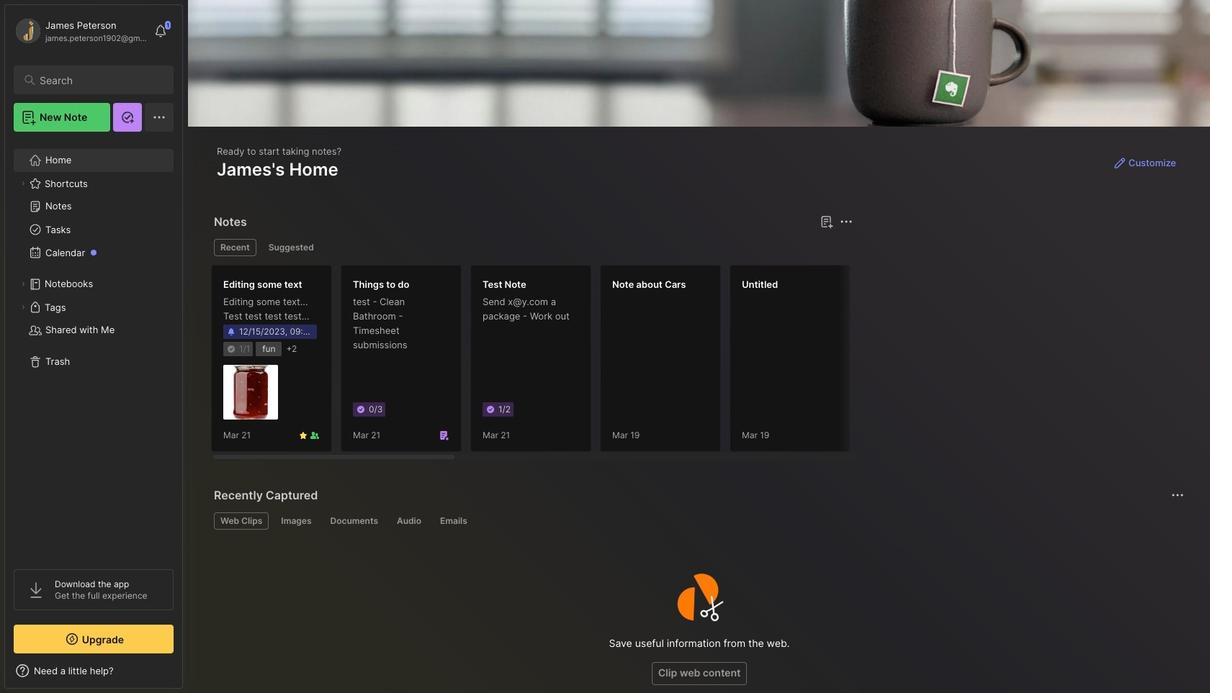 Task type: describe. For each thing, give the bounding box(es) containing it.
more actions image
[[838, 213, 855, 231]]

none search field inside main element
[[40, 71, 161, 89]]

thumbnail image
[[223, 365, 278, 420]]

1 tab list from the top
[[214, 239, 851, 256]]

2 tab list from the top
[[214, 513, 1182, 530]]

WHAT'S NEW field
[[5, 660, 182, 683]]

expand tags image
[[19, 303, 27, 312]]



Task type: locate. For each thing, give the bounding box(es) containing it.
expand notebooks image
[[19, 280, 27, 289]]

main element
[[0, 0, 187, 694]]

Account field
[[14, 17, 147, 45]]

tree
[[5, 140, 182, 557]]

Search text field
[[40, 73, 161, 87]]

None search field
[[40, 71, 161, 89]]

0 vertical spatial more actions field
[[836, 212, 856, 232]]

more actions image
[[1169, 487, 1186, 504]]

0 vertical spatial tab list
[[214, 239, 851, 256]]

0 horizontal spatial more actions field
[[836, 212, 856, 232]]

More actions field
[[836, 212, 856, 232], [1168, 486, 1188, 506]]

1 vertical spatial more actions field
[[1168, 486, 1188, 506]]

row group
[[211, 265, 1210, 461]]

1 horizontal spatial more actions field
[[1168, 486, 1188, 506]]

tab list
[[214, 239, 851, 256], [214, 513, 1182, 530]]

tab
[[214, 239, 256, 256], [262, 239, 320, 256], [214, 513, 269, 530], [275, 513, 318, 530], [324, 513, 385, 530], [390, 513, 428, 530], [434, 513, 474, 530]]

1 vertical spatial tab list
[[214, 513, 1182, 530]]

click to collapse image
[[182, 667, 193, 684]]

tree inside main element
[[5, 140, 182, 557]]



Task type: vqa. For each thing, say whether or not it's contained in the screenshot.
'Start writing…' text field
no



